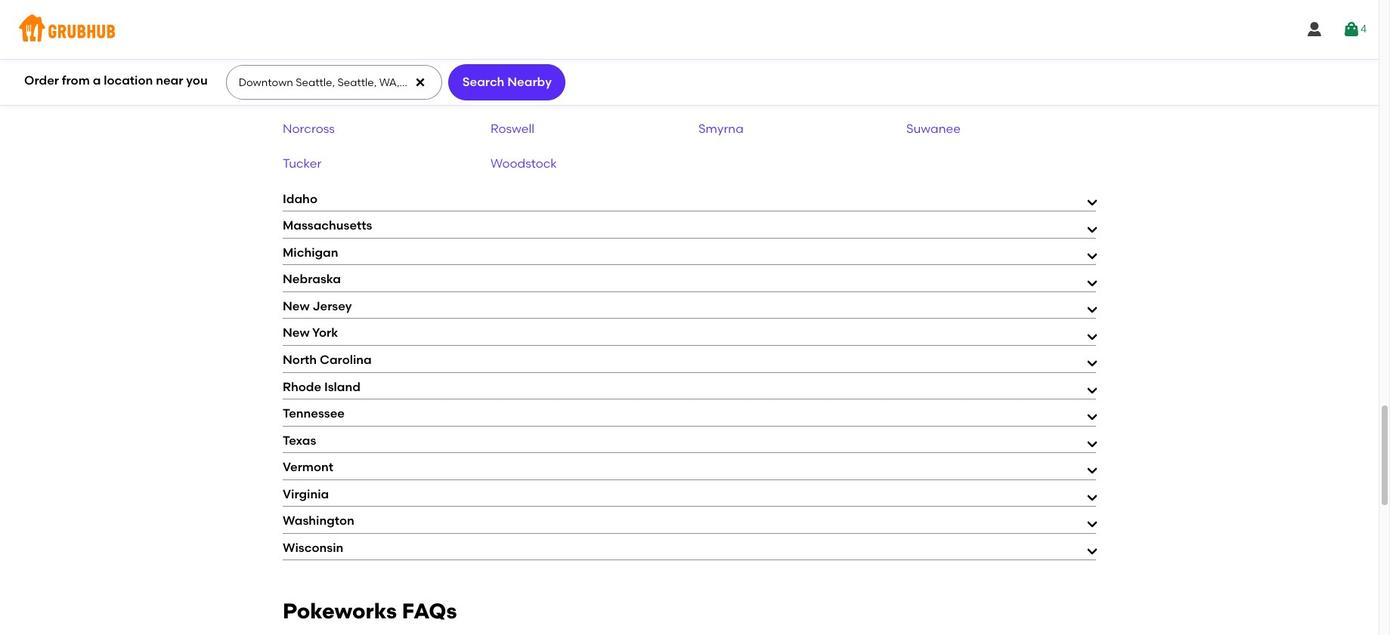 Task type: describe. For each thing, give the bounding box(es) containing it.
marietta
[[906, 86, 957, 101]]

suwanee
[[906, 122, 961, 136]]

tucker link
[[283, 157, 322, 171]]

new for new jersey
[[283, 299, 310, 314]]

woodstock
[[491, 157, 557, 171]]

cumming link
[[283, 51, 342, 66]]

nearby
[[507, 75, 552, 89]]

jersey
[[313, 299, 352, 314]]

location
[[104, 73, 153, 87]]

pokeworks faqs
[[283, 599, 457, 625]]

cumming
[[283, 51, 342, 66]]

duluth link
[[699, 51, 737, 66]]

mableton
[[699, 86, 755, 101]]

kennesaw
[[906, 51, 967, 66]]

north carolina
[[283, 353, 372, 367]]

svg image inside 4 button
[[1343, 20, 1361, 39]]

smyrna
[[699, 122, 744, 136]]

smyrna link
[[699, 122, 744, 136]]

roswell
[[491, 122, 535, 136]]

search nearby
[[462, 75, 552, 89]]

roswell link
[[491, 122, 535, 136]]

lawrenceville
[[283, 86, 363, 101]]

a
[[93, 73, 101, 87]]

idaho
[[283, 192, 317, 206]]

1 svg image from the left
[[1305, 20, 1324, 39]]

new york
[[283, 326, 338, 341]]

new for new york
[[283, 326, 310, 341]]

4 button
[[1343, 16, 1367, 43]]

lawrenceville link
[[283, 86, 363, 101]]

order from a location near you
[[24, 73, 208, 87]]

woodstock link
[[491, 157, 557, 171]]

rhode island
[[283, 380, 361, 394]]

washington
[[283, 514, 354, 529]]



Task type: locate. For each thing, give the bounding box(es) containing it.
north
[[283, 353, 317, 367]]

1 new from the top
[[283, 299, 310, 314]]

main navigation navigation
[[0, 0, 1379, 59]]

new jersey
[[283, 299, 352, 314]]

search nearby button
[[449, 64, 566, 101]]

decatur link
[[491, 51, 539, 66]]

virginia
[[283, 487, 329, 502]]

massachusetts
[[283, 219, 372, 233]]

faqs
[[402, 599, 457, 625]]

you
[[186, 73, 208, 87]]

york
[[312, 326, 338, 341]]

island
[[324, 380, 361, 394]]

order
[[24, 73, 59, 87]]

from
[[62, 73, 90, 87]]

0 horizontal spatial svg image
[[1305, 20, 1324, 39]]

duluth
[[699, 51, 737, 66]]

search
[[462, 75, 505, 89]]

marietta link
[[906, 86, 957, 101]]

new
[[283, 299, 310, 314], [283, 326, 310, 341]]

mableton link
[[699, 86, 755, 101]]

2 new from the top
[[283, 326, 310, 341]]

lilburn link
[[491, 86, 531, 101]]

tennessee
[[283, 407, 345, 421]]

norcross link
[[283, 122, 335, 136]]

tab
[[283, 0, 1096, 9]]

0 vertical spatial new
[[283, 299, 310, 314]]

suwanee link
[[906, 122, 961, 136]]

2 svg image from the left
[[1343, 20, 1361, 39]]

Search Address search field
[[226, 66, 441, 99]]

1 horizontal spatial svg image
[[1343, 20, 1361, 39]]

nebraska
[[283, 272, 341, 287]]

texas
[[283, 434, 316, 448]]

svg image
[[414, 76, 427, 88]]

4
[[1361, 23, 1367, 35]]

carolina
[[320, 353, 372, 367]]

tucker
[[283, 157, 322, 171]]

norcross
[[283, 122, 335, 136]]

michigan
[[283, 246, 338, 260]]

pokeworks
[[283, 599, 397, 625]]

decatur
[[491, 51, 539, 66]]

1 vertical spatial new
[[283, 326, 310, 341]]

svg image
[[1305, 20, 1324, 39], [1343, 20, 1361, 39]]

kennesaw link
[[906, 51, 967, 66]]

new up north
[[283, 326, 310, 341]]

near
[[156, 73, 183, 87]]

new up new york
[[283, 299, 310, 314]]

vermont
[[283, 460, 333, 475]]

wisconsin
[[283, 541, 343, 555]]

rhode
[[283, 380, 321, 394]]

lilburn
[[491, 86, 531, 101]]



Task type: vqa. For each thing, say whether or not it's contained in the screenshot.
New York's New
yes



